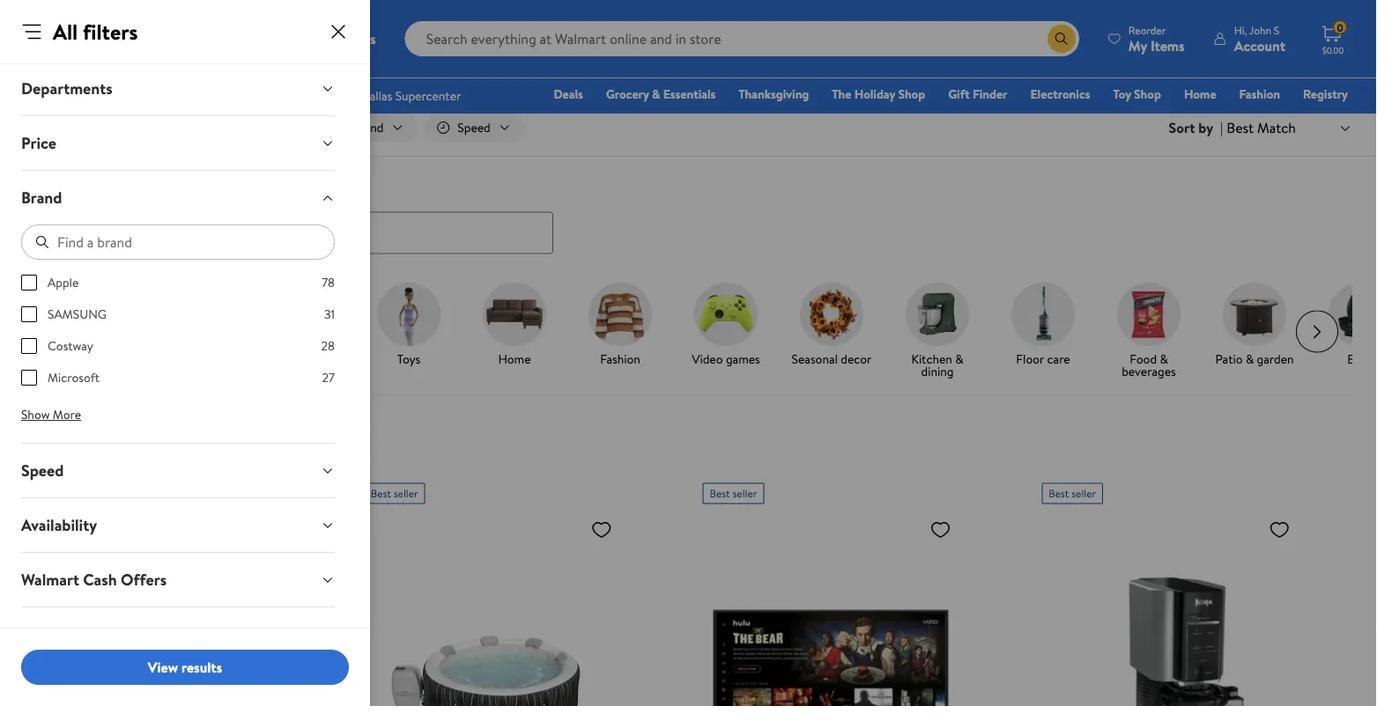 Task type: locate. For each thing, give the bounding box(es) containing it.
best seller for "ninja creami, ice cream maker, 5 one-touch programs" image
[[1049, 487, 1096, 502]]

3 seller from the left
[[1072, 487, 1096, 502]]

seasonal
[[792, 350, 838, 368]]

by
[[1199, 118, 1214, 138]]

debit
[[1243, 110, 1273, 127]]

black down speed at bottom left
[[32, 487, 57, 502]]

lots to love for less. low prices all season long. image
[[25, 0, 1353, 73]]

& right food
[[1160, 350, 1168, 368]]

& right dining
[[955, 350, 964, 368]]

filters
[[83, 17, 138, 46]]

holiday
[[855, 85, 895, 103]]

games
[[726, 350, 760, 368]]

fashion up debit
[[1240, 85, 1280, 103]]

0 vertical spatial fashion link
[[1232, 85, 1288, 104]]

departments button
[[7, 62, 349, 115]]

when
[[56, 461, 88, 480]]

1 price from the top
[[21, 132, 56, 154]]

1 horizontal spatial home link
[[1176, 85, 1225, 104]]

1 horizontal spatial seller
[[733, 487, 757, 502]]

2 best from the left
[[710, 487, 730, 502]]

patio & garden image
[[1223, 283, 1287, 346]]

1 horizontal spatial shop
[[1134, 85, 1161, 103]]

playstation 5 disc console - marvel's spider-man 2 bundle image
[[25, 512, 280, 707]]

beverages
[[1122, 363, 1176, 380]]

gift
[[948, 85, 970, 103]]

Deals search field
[[0, 177, 1377, 254]]

food & beverages link
[[1103, 283, 1195, 381]]

brand button
[[7, 171, 349, 225]]

black
[[60, 350, 88, 368], [32, 487, 57, 502]]

price inside dropdown button
[[21, 132, 56, 154]]

walmart
[[21, 569, 79, 591]]

& right patio
[[1246, 350, 1254, 368]]

1 seller from the left
[[394, 487, 418, 502]]

the holiday shop
[[832, 85, 925, 103]]

0 vertical spatial home link
[[1176, 85, 1225, 104]]

friday inside "black friday deals preview"
[[91, 350, 124, 368]]

thanksgiving
[[739, 85, 809, 103]]

sort
[[1169, 118, 1195, 138]]

0 vertical spatial home
[[1184, 85, 1217, 103]]

electronics link
[[1023, 85, 1098, 104]]

sort by |
[[1169, 118, 1223, 138]]

toy
[[1113, 85, 1131, 103]]

& right grocery on the top left of the page
[[652, 85, 660, 103]]

0 horizontal spatial home
[[498, 350, 531, 368]]

brand
[[21, 187, 62, 209]]

finder
[[973, 85, 1008, 103]]

toy shop link
[[1106, 85, 1169, 104]]

1 horizontal spatial fashion
[[1240, 85, 1280, 103]]

0 vertical spatial black
[[60, 350, 88, 368]]

video games image
[[694, 283, 758, 346]]

2 best seller from the left
[[710, 487, 757, 502]]

price for price
[[21, 132, 56, 154]]

1 horizontal spatial black
[[60, 350, 88, 368]]

1 horizontal spatial best
[[710, 487, 730, 502]]

fashion link
[[1232, 85, 1288, 104], [575, 283, 666, 369]]

floor care link
[[998, 283, 1089, 369]]

video
[[692, 350, 723, 368]]

1 vertical spatial home
[[498, 350, 531, 368]]

decor
[[841, 350, 872, 368]]

friday for deal
[[59, 487, 87, 502]]

food & beverages image
[[1117, 283, 1181, 346]]

1 vertical spatial fashion link
[[575, 283, 666, 369]]

1 vertical spatial home link
[[469, 283, 560, 369]]

view
[[148, 658, 178, 678]]

home up sort by |
[[1184, 85, 1217, 103]]

black inside "black friday deals preview"
[[60, 350, 88, 368]]

friday up microsoft
[[91, 350, 124, 368]]

deals
[[554, 85, 583, 103], [21, 177, 59, 199], [54, 363, 84, 380], [21, 423, 63, 448]]

0 horizontal spatial seller
[[394, 487, 418, 502]]

deals link
[[546, 85, 591, 104]]

friday down the when
[[59, 487, 87, 502]]

size
[[85, 624, 112, 646]]

gift finder
[[948, 85, 1008, 103]]

price left the when
[[21, 461, 52, 480]]

offers
[[121, 569, 167, 591]]

0 horizontal spatial best
[[371, 487, 391, 502]]

seller
[[394, 487, 418, 502], [733, 487, 757, 502], [1072, 487, 1096, 502]]

0 horizontal spatial fashion link
[[575, 283, 666, 369]]

shop right toy
[[1134, 85, 1161, 103]]

1 vertical spatial black
[[32, 487, 57, 502]]

all filters
[[53, 17, 138, 46]]

2 horizontal spatial seller
[[1072, 487, 1096, 502]]

toys image
[[377, 283, 441, 346]]

all filters dialog
[[0, 0, 370, 707]]

view results button
[[21, 650, 349, 686]]

best seller for saluspa 77" x 26" hollywood 240 gal. inflatable hot tub with led lights, 104f max temperature image
[[371, 487, 418, 502]]

1 horizontal spatial home
[[1184, 85, 1217, 103]]

online
[[158, 461, 195, 480]]

0 horizontal spatial fashion
[[600, 350, 641, 368]]

2 seller from the left
[[733, 487, 757, 502]]

0 horizontal spatial best seller
[[371, 487, 418, 502]]

patio & garden
[[1216, 350, 1294, 368]]

costway
[[48, 338, 93, 355]]

walmart cash offers
[[21, 569, 167, 591]]

tech image
[[271, 283, 335, 346]]

ninja creami, ice cream maker, 5 one-touch programs image
[[1042, 512, 1297, 707]]

seasonal decor image
[[800, 283, 864, 346]]

view results
[[148, 658, 222, 678]]

none checkbox inside brand group
[[21, 307, 37, 323]]

0 vertical spatial friday
[[91, 350, 124, 368]]

seller for vizio 50" class v-series 4k uhd led smart tv v505-j09 image
[[733, 487, 757, 502]]

& inside food & beverages
[[1160, 350, 1168, 368]]

black up microsoft
[[60, 350, 88, 368]]

1 best seller from the left
[[371, 487, 418, 502]]

food & beverages
[[1122, 350, 1176, 380]]

3 best from the left
[[1049, 487, 1069, 502]]

availability button
[[7, 499, 349, 553]]

Search search field
[[405, 21, 1079, 56]]

kitchen and dining image
[[906, 283, 969, 346]]

saluspa 77" x 26" hollywood 240 gal. inflatable hot tub with led lights, 104f max temperature image
[[364, 512, 619, 707]]

2 horizontal spatial best seller
[[1049, 487, 1096, 502]]

seasonal decor link
[[786, 283, 878, 369]]

vizio 50" class v-series 4k uhd led smart tv v505-j09 image
[[703, 512, 958, 707]]

the
[[832, 85, 852, 103]]

deals inside "black friday deals preview"
[[54, 363, 84, 380]]

floor
[[1016, 350, 1044, 368]]

None checkbox
[[21, 307, 37, 323]]

1 horizontal spatial best seller
[[710, 487, 757, 502]]

best for saluspa 77" x 26" hollywood 240 gal. inflatable hot tub with led lights, 104f max temperature image
[[371, 487, 391, 502]]

microsoft
[[48, 369, 100, 386]]

price up brand
[[21, 132, 56, 154]]

0 vertical spatial price
[[21, 132, 56, 154]]

(1000+)
[[67, 427, 115, 446]]

$0.00
[[1323, 44, 1344, 56]]

best seller
[[371, 487, 418, 502], [710, 487, 757, 502], [1049, 487, 1096, 502]]

fashion down fashion image
[[600, 350, 641, 368]]

1 vertical spatial price
[[21, 461, 52, 480]]

best for "ninja creami, ice cream maker, 5 one-touch programs" image
[[1049, 487, 1069, 502]]

next slide for chipmodulewithimages list image
[[1296, 311, 1339, 353]]

1 horizontal spatial friday
[[91, 350, 124, 368]]

2 price from the top
[[21, 461, 52, 480]]

availability
[[21, 515, 97, 537]]

& inside kitchen & dining
[[955, 350, 964, 368]]

1 vertical spatial friday
[[59, 487, 87, 502]]

1 best from the left
[[371, 487, 391, 502]]

grocery & essentials link
[[598, 85, 724, 104]]

0 horizontal spatial home link
[[469, 283, 560, 369]]

patio & garden link
[[1209, 283, 1301, 369]]

shop right holiday
[[898, 85, 925, 103]]

3 best seller from the left
[[1049, 487, 1096, 502]]

2 horizontal spatial best
[[1049, 487, 1069, 502]]

toy shop
[[1113, 85, 1161, 103]]

all
[[53, 17, 78, 46]]

walmart+
[[1296, 110, 1348, 127]]

one debit link
[[1205, 109, 1281, 128]]

toys
[[397, 350, 421, 368]]

best
[[371, 487, 391, 502], [710, 487, 730, 502], [1049, 487, 1069, 502]]

walmart cash offers button
[[7, 553, 349, 607]]

1 shop from the left
[[898, 85, 925, 103]]

0 horizontal spatial friday
[[59, 487, 87, 502]]

kitchen
[[912, 350, 953, 368]]

&
[[652, 85, 660, 103], [955, 350, 964, 368], [1160, 350, 1168, 368], [1246, 350, 1254, 368]]

deals inside 'search box'
[[21, 177, 59, 199]]

0 horizontal spatial shop
[[898, 85, 925, 103]]

home down the home image
[[498, 350, 531, 368]]

best for vizio 50" class v-series 4k uhd led smart tv v505-j09 image
[[710, 487, 730, 502]]

samsung
[[48, 306, 107, 323]]

shop
[[898, 85, 925, 103], [1134, 85, 1161, 103]]

black friday deals image
[[60, 283, 123, 346]]

fashion
[[1240, 85, 1280, 103], [600, 350, 641, 368]]

0 horizontal spatial black
[[32, 487, 57, 502]]

None checkbox
[[21, 275, 37, 291], [21, 338, 37, 354], [21, 370, 37, 386], [21, 275, 37, 291], [21, 338, 37, 354], [21, 370, 37, 386]]

price
[[21, 132, 56, 154], [21, 461, 52, 480]]



Task type: describe. For each thing, give the bounding box(es) containing it.
video games link
[[680, 283, 772, 369]]

0
[[1337, 20, 1344, 35]]

clothing size group button
[[7, 608, 349, 662]]

cash
[[83, 569, 117, 591]]

add to favorites list, vizio 50" class v-series 4k uhd led smart tv v505-j09 image
[[930, 519, 951, 541]]

show more
[[21, 406, 81, 423]]

add to favorites list, saluspa 77" x 26" hollywood 240 gal. inflatable hot tub with led lights, 104f max temperature image
[[591, 519, 612, 541]]

floorcare image
[[1012, 283, 1075, 346]]

kitchen & dining
[[912, 350, 964, 380]]

2 shop from the left
[[1134, 85, 1161, 103]]

the holiday shop link
[[824, 85, 933, 104]]

baby link
[[1315, 283, 1377, 369]]

seller for saluspa 77" x 26" hollywood 240 gal. inflatable hot tub with led lights, 104f max temperature image
[[394, 487, 418, 502]]

seller for "ninja creami, ice cream maker, 5 one-touch programs" image
[[1072, 487, 1096, 502]]

& for essentials
[[652, 85, 660, 103]]

close panel image
[[328, 21, 349, 42]]

walmart+ link
[[1288, 109, 1356, 128]]

kitchen & dining link
[[892, 283, 983, 381]]

dining
[[921, 363, 954, 380]]

garden
[[1257, 350, 1294, 368]]

add to favorites list, ninja creami, ice cream maker, 5 one-touch programs image
[[1269, 519, 1290, 541]]

black friday deals preview link
[[46, 283, 137, 381]]

preview
[[87, 363, 129, 380]]

|
[[1221, 118, 1223, 138]]

registry
[[1303, 85, 1348, 103]]

video games
[[692, 350, 760, 368]]

fashion image
[[589, 283, 652, 346]]

speed
[[21, 460, 64, 482]]

sort and filter section element
[[0, 100, 1377, 156]]

one
[[1213, 110, 1240, 127]]

floor care
[[1016, 350, 1070, 368]]

price button
[[7, 116, 349, 170]]

electronics
[[1031, 85, 1091, 103]]

gift finder link
[[940, 85, 1016, 104]]

black friday deal
[[32, 487, 109, 502]]

78
[[322, 274, 335, 291]]

patio
[[1216, 350, 1243, 368]]

baby image
[[1329, 283, 1377, 346]]

clothing
[[21, 624, 81, 646]]

grocery
[[606, 85, 649, 103]]

price for price when purchased online
[[21, 461, 52, 480]]

deal
[[90, 487, 109, 502]]

group
[[116, 624, 159, 646]]

1 horizontal spatial fashion link
[[1232, 85, 1288, 104]]

27
[[322, 369, 335, 386]]

food
[[1130, 350, 1157, 368]]

show more button
[[7, 401, 95, 429]]

registry one debit
[[1213, 85, 1348, 127]]

grocery & essentials
[[606, 85, 716, 103]]

price when purchased online
[[21, 461, 195, 480]]

care
[[1047, 350, 1070, 368]]

black friday deals preview
[[54, 350, 129, 380]]

toys link
[[363, 283, 455, 369]]

friday for deals
[[91, 350, 124, 368]]

baby
[[1348, 350, 1374, 368]]

essentials
[[663, 85, 716, 103]]

purchased
[[92, 461, 154, 480]]

& for garden
[[1246, 350, 1254, 368]]

1 vertical spatial fashion
[[600, 350, 641, 368]]

walmart image
[[28, 25, 143, 53]]

black for black friday deals preview
[[60, 350, 88, 368]]

results
[[181, 658, 222, 678]]

thanksgiving link
[[731, 85, 817, 104]]

brand group
[[21, 274, 335, 401]]

Search in deals search field
[[21, 212, 553, 254]]

deals (1000+)
[[21, 423, 115, 448]]

Walmart Site-Wide search field
[[405, 21, 1079, 56]]

seasonal decor
[[792, 350, 872, 368]]

speed button
[[7, 444, 349, 498]]

black for black friday deal
[[32, 487, 57, 502]]

best seller for vizio 50" class v-series 4k uhd led smart tv v505-j09 image
[[710, 487, 757, 502]]

departments
[[21, 78, 112, 100]]

Find a brand search field
[[21, 225, 335, 260]]

& for beverages
[[1160, 350, 1168, 368]]

registry link
[[1295, 85, 1356, 104]]

& for dining
[[955, 350, 964, 368]]

31
[[324, 306, 335, 323]]

clothing size group
[[21, 624, 159, 646]]

home image
[[483, 283, 546, 346]]

0 vertical spatial fashion
[[1240, 85, 1280, 103]]

more
[[53, 406, 81, 423]]

28
[[321, 338, 335, 355]]

apple
[[48, 274, 79, 291]]

search image
[[35, 226, 49, 240]]



Task type: vqa. For each thing, say whether or not it's contained in the screenshot.
Baby link
yes



